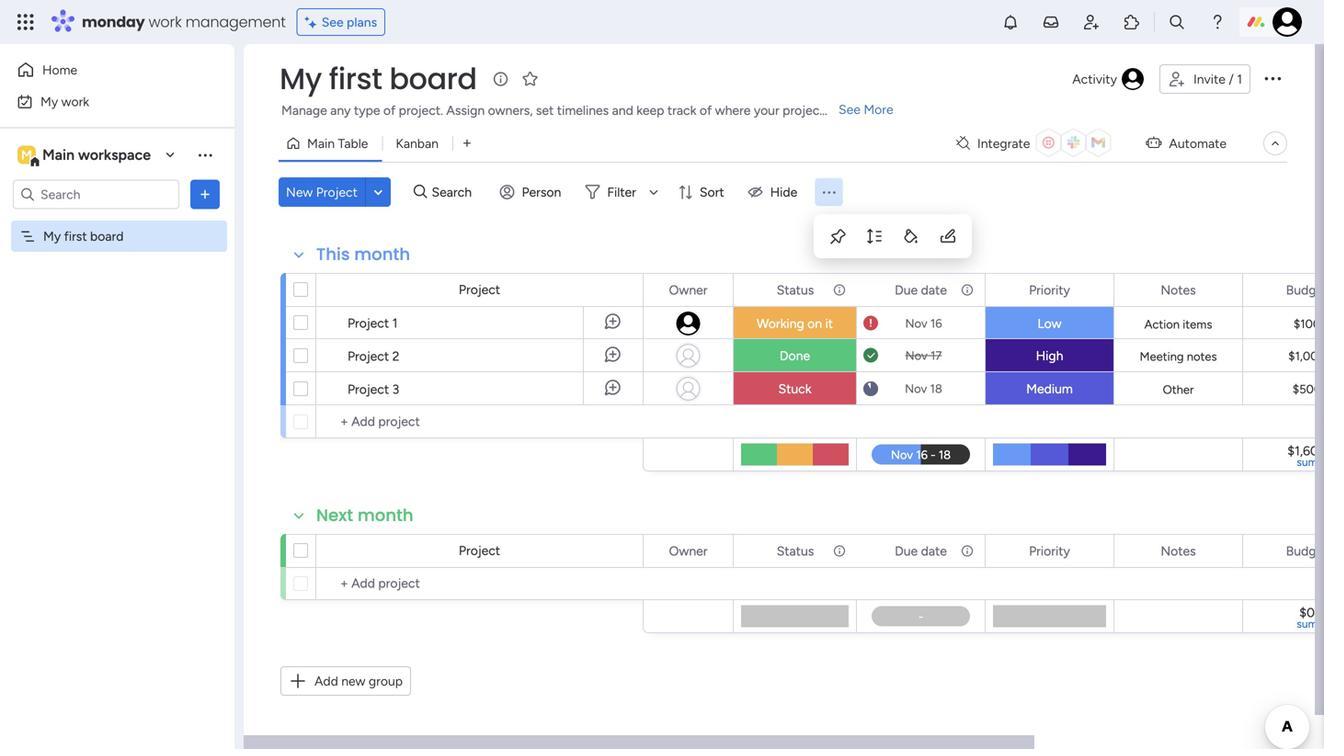 Task type: describe. For each thing, give the bounding box(es) containing it.
month for next month
[[358, 504, 413, 527]]

on
[[807, 316, 822, 331]]

john smith image
[[1273, 7, 1302, 37]]

date for 1st due date field from the top
[[921, 282, 947, 298]]

17
[[931, 348, 942, 363]]

see for see more
[[839, 102, 861, 117]]

2 notes field from the top
[[1156, 541, 1201, 561]]

hide button
[[741, 177, 808, 207]]

filter
[[607, 184, 636, 200]]

integrate
[[977, 136, 1030, 151]]

plans
[[347, 14, 377, 30]]

workspace
[[78, 146, 151, 164]]

nov for project 2
[[905, 348, 928, 363]]

set
[[536, 103, 554, 118]]

0 vertical spatial my first board
[[280, 58, 477, 99]]

add new group
[[314, 674, 403, 689]]

1 due date field from the top
[[890, 280, 952, 300]]

project
[[783, 103, 824, 118]]

kanban
[[396, 136, 439, 151]]

2 budget from the top
[[1286, 543, 1324, 559]]

1 budget field from the top
[[1281, 280, 1324, 300]]

more
[[864, 102, 893, 117]]

project.
[[399, 103, 443, 118]]

apps image
[[1123, 13, 1141, 31]]

2 status field from the top
[[772, 541, 819, 561]]

Next month field
[[312, 504, 418, 528]]

v2 overdue deadline image
[[863, 315, 878, 332]]

0 vertical spatial first
[[329, 58, 382, 99]]

notifications image
[[1001, 13, 1020, 31]]

0 horizontal spatial 1
[[392, 315, 398, 331]]

main table button
[[279, 129, 382, 158]]

nov 16
[[905, 316, 942, 331]]

project 2
[[348, 348, 399, 364]]

menu image
[[820, 183, 837, 201]]

Search field
[[427, 179, 482, 205]]

action
[[1144, 317, 1180, 332]]

next month
[[316, 504, 413, 527]]

owner field for next month
[[664, 541, 712, 561]]

and
[[612, 103, 633, 118]]

person
[[522, 184, 561, 200]]

meeting
[[1140, 349, 1184, 364]]

status for 2nd "status" field
[[777, 543, 814, 559]]

new project button
[[279, 177, 365, 207]]

home button
[[11, 55, 198, 85]]

my work button
[[11, 87, 198, 116]]

2 due date field from the top
[[890, 541, 952, 561]]

see plans button
[[297, 8, 385, 36]]

2 priority field from the top
[[1024, 541, 1075, 561]]

main table
[[307, 136, 368, 151]]

new
[[286, 184, 313, 200]]

any
[[330, 103, 351, 118]]

activity button
[[1065, 64, 1152, 94]]

0 vertical spatial board
[[389, 58, 477, 99]]

automate
[[1169, 136, 1227, 151]]

owner for next month
[[669, 543, 708, 559]]

my up manage
[[280, 58, 322, 99]]

$500
[[1293, 382, 1322, 397]]

this month
[[316, 243, 410, 266]]

$1,000
[[1288, 349, 1324, 364]]

home
[[42, 62, 77, 78]]

invite / 1
[[1193, 71, 1242, 87]]

person button
[[492, 177, 572, 207]]

due date for 1st due date field from the bottom
[[895, 543, 947, 559]]

sum for $0
[[1297, 617, 1317, 631]]

1 budget from the top
[[1286, 282, 1324, 298]]

activity
[[1072, 71, 1117, 87]]

new
[[341, 674, 365, 689]]

v2 done deadline image
[[863, 347, 878, 365]]

My first board field
[[275, 58, 481, 99]]

work for my
[[61, 94, 89, 109]]

+ Add project text field
[[326, 411, 634, 433]]

kanban button
[[382, 129, 452, 158]]

see for see plans
[[322, 14, 344, 30]]

next
[[316, 504, 353, 527]]

working on it
[[757, 316, 833, 331]]

notes
[[1187, 349, 1217, 364]]

my first board list box
[[0, 217, 234, 500]]

$1,600 sum
[[1287, 443, 1324, 469]]

date for 1st due date field from the bottom
[[921, 543, 947, 559]]

autopilot image
[[1146, 131, 1162, 154]]

my work
[[40, 94, 89, 109]]

timelines
[[557, 103, 609, 118]]

1 horizontal spatial options image
[[1262, 67, 1284, 89]]

add view image
[[463, 137, 471, 150]]

1 priority from the top
[[1029, 282, 1070, 298]]

sort button
[[670, 177, 735, 207]]

column information image
[[960, 544, 975, 559]]

monday work management
[[82, 11, 286, 32]]

my inside list box
[[43, 228, 61, 244]]

high
[[1036, 348, 1063, 364]]

medium
[[1026, 381, 1073, 397]]

workspace selection element
[[17, 144, 154, 168]]

group
[[369, 674, 403, 689]]

invite
[[1193, 71, 1226, 87]]

filter button
[[578, 177, 665, 207]]

work for monday
[[149, 11, 182, 32]]

$0 sum
[[1297, 605, 1317, 631]]

month for this month
[[354, 243, 410, 266]]

search everything image
[[1168, 13, 1186, 31]]

column information image for 2nd "status" field
[[832, 544, 847, 559]]

manage any type of project. assign owners, set timelines and keep track of where your project stands.
[[281, 103, 868, 118]]

collapse board header image
[[1268, 136, 1283, 151]]

$0
[[1299, 605, 1315, 621]]

16
[[930, 316, 942, 331]]

2 budget field from the top
[[1281, 541, 1324, 561]]

This month field
[[312, 243, 415, 267]]

add
[[314, 674, 338, 689]]

invite / 1 button
[[1159, 64, 1251, 94]]

Search in workspace field
[[39, 184, 154, 205]]

angle down image
[[374, 185, 383, 199]]

v2 search image
[[414, 182, 427, 203]]

owners,
[[488, 103, 533, 118]]

due for 1st due date field from the bottom
[[895, 543, 918, 559]]



Task type: locate. For each thing, give the bounding box(es) containing it.
low
[[1038, 316, 1062, 331]]

1 vertical spatial due date field
[[890, 541, 952, 561]]

$100
[[1294, 317, 1321, 331]]

month inside this month 'field'
[[354, 243, 410, 266]]

1 vertical spatial due
[[895, 543, 918, 559]]

owner for this month
[[669, 282, 708, 298]]

options image down "workspace options" icon
[[196, 185, 214, 204]]

1 inside button
[[1237, 71, 1242, 87]]

Budget field
[[1281, 280, 1324, 300], [1281, 541, 1324, 561]]

due date
[[895, 282, 947, 298], [895, 543, 947, 559]]

1 vertical spatial work
[[61, 94, 89, 109]]

0 vertical spatial notes
[[1161, 282, 1196, 298]]

2 owner field from the top
[[664, 541, 712, 561]]

see left plans
[[322, 14, 344, 30]]

project 1
[[348, 315, 398, 331]]

nov left 16
[[905, 316, 927, 331]]

date
[[921, 282, 947, 298], [921, 543, 947, 559]]

due date field up nov 16
[[890, 280, 952, 300]]

sort
[[700, 184, 724, 200]]

date up 16
[[921, 282, 947, 298]]

Status field
[[772, 280, 819, 300], [772, 541, 819, 561]]

priority right column information image
[[1029, 543, 1070, 559]]

work down home
[[61, 94, 89, 109]]

main for main table
[[307, 136, 335, 151]]

0 vertical spatial status
[[777, 282, 814, 298]]

2 priority from the top
[[1029, 543, 1070, 559]]

my down home
[[40, 94, 58, 109]]

first down search in workspace field
[[64, 228, 87, 244]]

0 horizontal spatial work
[[61, 94, 89, 109]]

0 vertical spatial nov
[[905, 316, 927, 331]]

due date up nov 16
[[895, 282, 947, 298]]

main for main workspace
[[42, 146, 75, 164]]

0 vertical spatial month
[[354, 243, 410, 266]]

1 nov from the top
[[905, 316, 927, 331]]

options image
[[1262, 67, 1284, 89], [196, 185, 214, 204]]

1 vertical spatial first
[[64, 228, 87, 244]]

my down search in workspace field
[[43, 228, 61, 244]]

priority
[[1029, 282, 1070, 298], [1029, 543, 1070, 559]]

of right track
[[700, 103, 712, 118]]

0 vertical spatial budget field
[[1281, 280, 1324, 300]]

first inside list box
[[64, 228, 87, 244]]

1 right /
[[1237, 71, 1242, 87]]

see left more
[[839, 102, 861, 117]]

working
[[757, 316, 804, 331]]

1 due from the top
[[895, 282, 918, 298]]

select product image
[[17, 13, 35, 31]]

invite members image
[[1082, 13, 1101, 31]]

add to favorites image
[[521, 69, 539, 88]]

1 vertical spatial board
[[90, 228, 124, 244]]

this
[[316, 243, 350, 266]]

nov for project 3
[[905, 382, 927, 396]]

Priority field
[[1024, 280, 1075, 300], [1024, 541, 1075, 561]]

1 horizontal spatial my first board
[[280, 58, 477, 99]]

work inside button
[[61, 94, 89, 109]]

main
[[307, 136, 335, 151], [42, 146, 75, 164]]

project
[[316, 184, 358, 200], [459, 282, 500, 297], [348, 315, 389, 331], [348, 348, 389, 364], [348, 382, 389, 397], [459, 543, 500, 559]]

sum
[[1297, 456, 1317, 469], [1297, 617, 1317, 631]]

3 nov from the top
[[905, 382, 927, 396]]

1 vertical spatial owner
[[669, 543, 708, 559]]

due
[[895, 282, 918, 298], [895, 543, 918, 559]]

inbox image
[[1042, 13, 1060, 31]]

0 vertical spatial due
[[895, 282, 918, 298]]

0 horizontal spatial see
[[322, 14, 344, 30]]

options image right /
[[1262, 67, 1284, 89]]

1 vertical spatial options image
[[196, 185, 214, 204]]

1 status from the top
[[777, 282, 814, 298]]

1 vertical spatial due date
[[895, 543, 947, 559]]

budget field up $100
[[1281, 280, 1324, 300]]

main inside button
[[307, 136, 335, 151]]

main left table
[[307, 136, 335, 151]]

1 horizontal spatial of
[[700, 103, 712, 118]]

nov
[[905, 316, 927, 331], [905, 348, 928, 363], [905, 382, 927, 396]]

add new group button
[[280, 667, 411, 696]]

dapulse integrations image
[[956, 137, 970, 150]]

my first board up type
[[280, 58, 477, 99]]

management
[[185, 11, 286, 32]]

it
[[825, 316, 833, 331]]

budget up "$0"
[[1286, 543, 1324, 559]]

0 vertical spatial owner field
[[664, 280, 712, 300]]

where
[[715, 103, 751, 118]]

1 horizontal spatial first
[[329, 58, 382, 99]]

done
[[780, 348, 810, 364]]

1 vertical spatial sum
[[1297, 617, 1317, 631]]

show board description image
[[490, 70, 512, 88]]

0 vertical spatial priority field
[[1024, 280, 1075, 300]]

workspace options image
[[196, 146, 214, 164]]

1 horizontal spatial 1
[[1237, 71, 1242, 87]]

month right this
[[354, 243, 410, 266]]

workspace image
[[17, 145, 36, 165]]

2 status from the top
[[777, 543, 814, 559]]

0 horizontal spatial options image
[[196, 185, 214, 204]]

your
[[754, 103, 779, 118]]

1 due date from the top
[[895, 282, 947, 298]]

0 vertical spatial budget
[[1286, 282, 1324, 298]]

0 vertical spatial work
[[149, 11, 182, 32]]

1 sum from the top
[[1297, 456, 1317, 469]]

keep
[[637, 103, 664, 118]]

2 owner from the top
[[669, 543, 708, 559]]

column information image for 1st due date field from the top
[[960, 283, 975, 297]]

1 vertical spatial owner field
[[664, 541, 712, 561]]

0 horizontal spatial my first board
[[43, 228, 124, 244]]

owner field for this month
[[664, 280, 712, 300]]

nov left 17 at the top of the page
[[905, 348, 928, 363]]

project 3
[[348, 382, 399, 397]]

status
[[777, 282, 814, 298], [777, 543, 814, 559]]

1 vertical spatial status
[[777, 543, 814, 559]]

0 horizontal spatial first
[[64, 228, 87, 244]]

0 vertical spatial see
[[322, 14, 344, 30]]

1 horizontal spatial board
[[389, 58, 477, 99]]

of right type
[[383, 103, 396, 118]]

1 up 2
[[392, 315, 398, 331]]

$1,600
[[1287, 443, 1324, 459]]

main workspace
[[42, 146, 151, 164]]

first
[[329, 58, 382, 99], [64, 228, 87, 244]]

arrow down image
[[643, 181, 665, 203]]

2 notes from the top
[[1161, 543, 1196, 559]]

0 vertical spatial owner
[[669, 282, 708, 298]]

2 sum from the top
[[1297, 617, 1317, 631]]

nov 17
[[905, 348, 942, 363]]

18
[[930, 382, 942, 396]]

nov left 18
[[905, 382, 927, 396]]

priority up low
[[1029, 282, 1070, 298]]

1 vertical spatial month
[[358, 504, 413, 527]]

1 status field from the top
[[772, 280, 819, 300]]

sum for $1,600
[[1297, 456, 1317, 469]]

0 vertical spatial due date field
[[890, 280, 952, 300]]

owner
[[669, 282, 708, 298], [669, 543, 708, 559]]

1 priority field from the top
[[1024, 280, 1075, 300]]

stands.
[[828, 103, 868, 118]]

3
[[392, 382, 399, 397]]

1 vertical spatial 1
[[392, 315, 398, 331]]

column information image
[[832, 283, 847, 297], [960, 283, 975, 297], [832, 544, 847, 559]]

hide
[[770, 184, 797, 200]]

help image
[[1208, 13, 1227, 31]]

my inside button
[[40, 94, 58, 109]]

date left column information image
[[921, 543, 947, 559]]

budget up $100
[[1286, 282, 1324, 298]]

new project
[[286, 184, 358, 200]]

2
[[392, 348, 399, 364]]

1 vertical spatial priority
[[1029, 543, 1070, 559]]

2 due from the top
[[895, 543, 918, 559]]

of
[[383, 103, 396, 118], [700, 103, 712, 118]]

1 owner from the top
[[669, 282, 708, 298]]

other
[[1163, 383, 1194, 397]]

items
[[1183, 317, 1212, 332]]

work
[[149, 11, 182, 32], [61, 94, 89, 109]]

0 vertical spatial sum
[[1297, 456, 1317, 469]]

Due date field
[[890, 280, 952, 300], [890, 541, 952, 561]]

1 owner field from the top
[[664, 280, 712, 300]]

main right workspace image
[[42, 146, 75, 164]]

assign
[[446, 103, 485, 118]]

type
[[354, 103, 380, 118]]

1 of from the left
[[383, 103, 396, 118]]

my first board inside list box
[[43, 228, 124, 244]]

0 vertical spatial notes field
[[1156, 280, 1201, 300]]

/
[[1229, 71, 1234, 87]]

see more
[[839, 102, 893, 117]]

0 vertical spatial 1
[[1237, 71, 1242, 87]]

see more link
[[837, 100, 895, 119]]

2 date from the top
[[921, 543, 947, 559]]

priority field up low
[[1024, 280, 1075, 300]]

due for 1st due date field from the top
[[895, 282, 918, 298]]

Notes field
[[1156, 280, 1201, 300], [1156, 541, 1201, 561]]

0 vertical spatial options image
[[1262, 67, 1284, 89]]

1 vertical spatial notes
[[1161, 543, 1196, 559]]

budget field up "$0"
[[1281, 541, 1324, 561]]

month inside next month field
[[358, 504, 413, 527]]

stuck
[[778, 381, 811, 397]]

1 vertical spatial nov
[[905, 348, 928, 363]]

1 horizontal spatial work
[[149, 11, 182, 32]]

notes for 2nd notes field from the bottom of the page
[[1161, 282, 1196, 298]]

see
[[322, 14, 344, 30], [839, 102, 861, 117]]

due date for 1st due date field from the top
[[895, 282, 947, 298]]

1 vertical spatial notes field
[[1156, 541, 1201, 561]]

0 vertical spatial status field
[[772, 280, 819, 300]]

track
[[667, 103, 696, 118]]

first up type
[[329, 58, 382, 99]]

1
[[1237, 71, 1242, 87], [392, 315, 398, 331]]

1 vertical spatial status field
[[772, 541, 819, 561]]

my first board
[[280, 58, 477, 99], [43, 228, 124, 244]]

see plans
[[322, 14, 377, 30]]

1 horizontal spatial main
[[307, 136, 335, 151]]

0 vertical spatial due date
[[895, 282, 947, 298]]

Owner field
[[664, 280, 712, 300], [664, 541, 712, 561]]

status for second "status" field from the bottom of the page
[[777, 282, 814, 298]]

see inside button
[[322, 14, 344, 30]]

2 vertical spatial nov
[[905, 382, 927, 396]]

1 date from the top
[[921, 282, 947, 298]]

1 vertical spatial my first board
[[43, 228, 124, 244]]

0 vertical spatial priority
[[1029, 282, 1070, 298]]

1 vertical spatial budget field
[[1281, 541, 1324, 561]]

option
[[0, 220, 234, 223]]

monday
[[82, 11, 145, 32]]

2 nov from the top
[[905, 348, 928, 363]]

due left column information image
[[895, 543, 918, 559]]

1 vertical spatial date
[[921, 543, 947, 559]]

due date field left column information image
[[890, 541, 952, 561]]

0 horizontal spatial board
[[90, 228, 124, 244]]

table
[[338, 136, 368, 151]]

meeting notes
[[1140, 349, 1217, 364]]

month
[[354, 243, 410, 266], [358, 504, 413, 527]]

month right next
[[358, 504, 413, 527]]

project inside new project button
[[316, 184, 358, 200]]

board inside list box
[[90, 228, 124, 244]]

0 horizontal spatial of
[[383, 103, 396, 118]]

+ Add project text field
[[326, 573, 634, 595]]

1 notes field from the top
[[1156, 280, 1201, 300]]

2 of from the left
[[700, 103, 712, 118]]

1 notes from the top
[[1161, 282, 1196, 298]]

nov 18
[[905, 382, 942, 396]]

1 vertical spatial priority field
[[1024, 541, 1075, 561]]

priority field right column information image
[[1024, 541, 1075, 561]]

1 vertical spatial budget
[[1286, 543, 1324, 559]]

2 due date from the top
[[895, 543, 947, 559]]

manage
[[281, 103, 327, 118]]

column information image for second "status" field from the bottom of the page
[[832, 283, 847, 297]]

sum inside $1,600 sum
[[1297, 456, 1317, 469]]

1 horizontal spatial see
[[839, 102, 861, 117]]

due up nov 16
[[895, 282, 918, 298]]

0 horizontal spatial main
[[42, 146, 75, 164]]

m
[[21, 147, 32, 163]]

board down search in workspace field
[[90, 228, 124, 244]]

notes for 1st notes field from the bottom of the page
[[1161, 543, 1196, 559]]

due date left column information image
[[895, 543, 947, 559]]

work right monday
[[149, 11, 182, 32]]

1 vertical spatial see
[[839, 102, 861, 117]]

my first board down search in workspace field
[[43, 228, 124, 244]]

board up project.
[[389, 58, 477, 99]]

main inside workspace selection 'element'
[[42, 146, 75, 164]]

action items
[[1144, 317, 1212, 332]]

my
[[280, 58, 322, 99], [40, 94, 58, 109], [43, 228, 61, 244]]

0 vertical spatial date
[[921, 282, 947, 298]]



Task type: vqa. For each thing, say whether or not it's contained in the screenshot.
Notifications at top left
no



